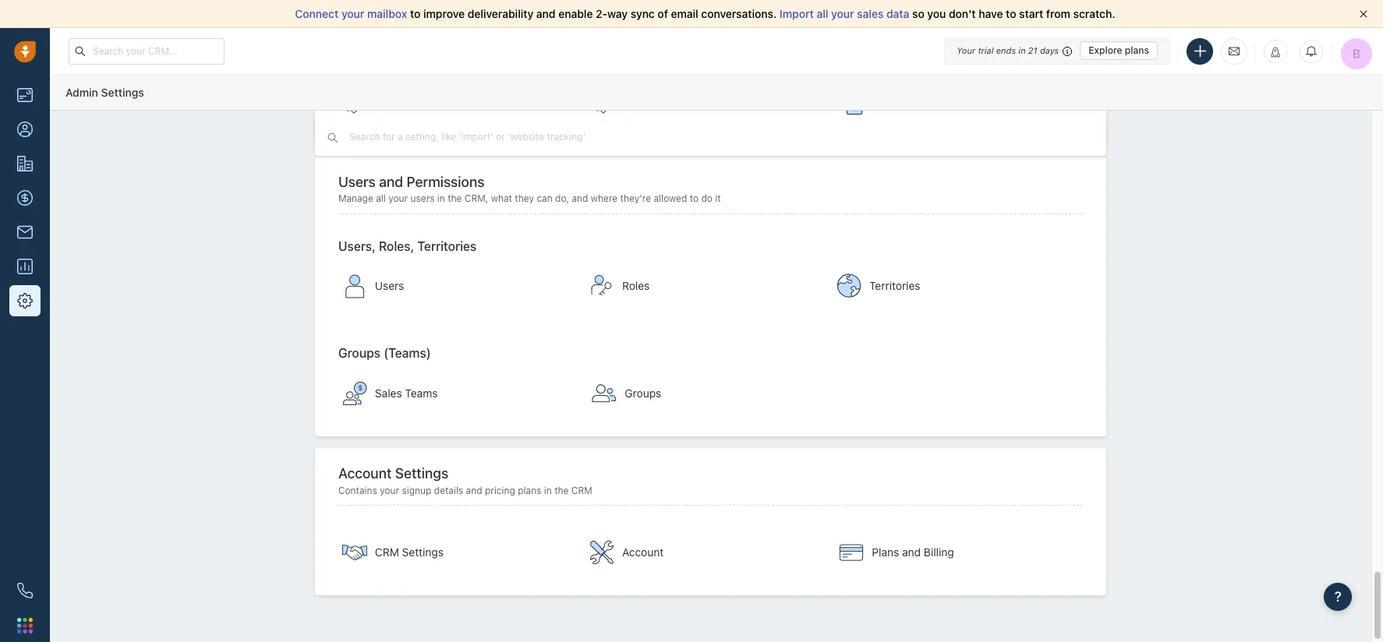 Task type: describe. For each thing, give the bounding box(es) containing it.
users, roles, territories
[[338, 239, 477, 253]]

settings for admin
[[101, 86, 144, 99]]

the inside the users and permissions manage all your users in the crm, what they can do, and where they're allowed to do it
[[448, 193, 462, 205]]

and right plans
[[903, 546, 921, 559]]

ends
[[997, 45, 1017, 55]]

users
[[411, 193, 435, 205]]

and inside account settings contains your signup details and pricing plans in the crm
[[466, 485, 483, 497]]

freshworks switcher image
[[17, 618, 33, 634]]

sync
[[631, 7, 655, 20]]

send email image
[[1230, 44, 1240, 58]]

1 horizontal spatial all
[[817, 7, 829, 20]]

in inside account settings contains your signup details and pricing plans in the crm
[[544, 485, 552, 497]]

crm settings link
[[335, 526, 578, 581]]

email
[[671, 7, 699, 20]]

plans and billing
[[873, 546, 955, 559]]

groups link
[[585, 367, 828, 421]]

account for account settings contains your signup details and pricing plans in the crm
[[338, 466, 392, 482]]

groups for groups (teams)
[[338, 347, 381, 361]]

it
[[716, 193, 721, 205]]

roles link
[[582, 259, 825, 314]]

connect your mailbox to improve deliverability and enable 2-way sync of email conversations. import all your sales data so you don't have to start from scratch.
[[295, 7, 1116, 20]]

enable
[[559, 7, 593, 20]]

manage
[[338, 193, 374, 205]]

crm inside account settings contains your signup details and pricing plans in the crm
[[572, 485, 593, 497]]

way
[[608, 7, 628, 20]]

groups (teams)
[[338, 347, 431, 361]]

territories link
[[829, 259, 1073, 314]]

billing
[[924, 546, 955, 559]]

don't
[[949, 7, 976, 20]]

where
[[591, 193, 618, 205]]

21
[[1029, 45, 1038, 55]]

settings for account
[[395, 466, 449, 482]]

they're
[[621, 193, 651, 205]]

1 vertical spatial crm
[[375, 546, 399, 559]]

your
[[957, 45, 976, 55]]

import
[[780, 7, 814, 20]]

what
[[491, 193, 513, 205]]

in inside the users and permissions manage all your users in the crm, what they can do, and where they're allowed to do it
[[438, 193, 445, 205]]

explore plans link
[[1081, 41, 1159, 60]]

they
[[515, 193, 534, 205]]

sales teams link
[[335, 367, 578, 421]]

create teams to share sales reports, views and more image
[[342, 382, 367, 407]]

users link
[[335, 259, 578, 314]]

have
[[979, 7, 1004, 20]]

signup
[[402, 485, 432, 497]]

put users in territories to auto-assign records to them image
[[837, 274, 862, 299]]

explore plans
[[1089, 44, 1150, 56]]

what's new image
[[1271, 46, 1282, 57]]

account link
[[582, 526, 825, 581]]

you
[[928, 7, 947, 20]]

1 vertical spatial territories
[[870, 280, 921, 293]]

2 horizontal spatial in
[[1019, 45, 1026, 55]]

set your crm language, time zone, date and time formats, and more image
[[342, 541, 367, 566]]

to inside the users and permissions manage all your users in the crm, what they can do, and where they're allowed to do it
[[690, 193, 699, 205]]

sales
[[858, 7, 884, 20]]

users,
[[338, 239, 376, 253]]

(teams)
[[384, 347, 431, 361]]

crm settings
[[375, 546, 444, 559]]

days
[[1041, 45, 1060, 55]]

Search for a setting, like 'import' or 'website tracking' text field
[[348, 130, 655, 144]]

Search your CRM... text field
[[69, 38, 225, 64]]

scratch.
[[1074, 7, 1116, 20]]

deliverability
[[468, 7, 534, 20]]

from
[[1047, 7, 1071, 20]]

2-
[[596, 7, 608, 20]]

add users, edit their information, deactivate them from the account image
[[342, 274, 367, 299]]

settings for crm
[[402, 546, 444, 559]]



Task type: locate. For each thing, give the bounding box(es) containing it.
2 vertical spatial in
[[544, 485, 552, 497]]

settings right admin
[[101, 86, 144, 99]]

0 horizontal spatial to
[[410, 7, 421, 20]]

1 horizontal spatial plans
[[1126, 44, 1150, 56]]

0 vertical spatial crm
[[572, 485, 593, 497]]

and right do,
[[572, 193, 589, 205]]

your left signup
[[380, 485, 400, 497]]

teams
[[405, 387, 438, 400]]

admin
[[66, 86, 98, 99]]

plans
[[1126, 44, 1150, 56], [518, 485, 542, 497]]

explore
[[1089, 44, 1123, 56]]

1 horizontal spatial account
[[623, 546, 664, 559]]

account right edit your signup details, export data, cancel account image
[[623, 546, 664, 559]]

0 horizontal spatial territories
[[418, 239, 477, 253]]

1 horizontal spatial territories
[[870, 280, 921, 293]]

0 horizontal spatial crm
[[375, 546, 399, 559]]

settings down signup
[[402, 546, 444, 559]]

1 horizontal spatial crm
[[572, 485, 593, 497]]

2 horizontal spatial to
[[1006, 7, 1017, 20]]

your
[[342, 7, 365, 20], [832, 7, 855, 20], [389, 193, 408, 205], [380, 485, 400, 497]]

so
[[913, 7, 925, 20]]

0 vertical spatial the
[[448, 193, 462, 205]]

0 horizontal spatial plans
[[518, 485, 542, 497]]

0 vertical spatial territories
[[418, 239, 477, 253]]

do,
[[556, 193, 570, 205]]

1 vertical spatial users
[[375, 280, 404, 293]]

account
[[338, 466, 392, 482], [623, 546, 664, 559]]

all right the import
[[817, 7, 829, 20]]

and
[[537, 7, 556, 20], [379, 174, 403, 190], [572, 193, 589, 205], [466, 485, 483, 497], [903, 546, 921, 559]]

account up contains
[[338, 466, 392, 482]]

settings inside account settings contains your signup details and pricing plans in the crm
[[395, 466, 449, 482]]

sales
[[375, 387, 402, 400]]

account for account
[[623, 546, 664, 559]]

account inside account settings contains your signup details and pricing plans in the crm
[[338, 466, 392, 482]]

1 vertical spatial settings
[[395, 466, 449, 482]]

1 horizontal spatial groups
[[625, 387, 662, 400]]

create roles with specific permissions, assign users to them image
[[590, 274, 615, 299]]

connect your mailbox link
[[295, 7, 410, 20]]

all right manage
[[376, 193, 386, 205]]

account settings contains your signup details and pricing plans in the crm
[[338, 466, 593, 497]]

plans right explore
[[1126, 44, 1150, 56]]

in left '21'
[[1019, 45, 1026, 55]]

do
[[702, 193, 713, 205]]

users up manage
[[338, 174, 376, 190]]

0 horizontal spatial account
[[338, 466, 392, 482]]

connect your apps to your account via the marketplace image
[[342, 89, 367, 114]]

the inside account settings contains your signup details and pricing plans in the crm
[[555, 485, 569, 497]]

users
[[338, 174, 376, 190], [375, 280, 404, 293]]

territories right put users in territories to auto-assign records to them image
[[870, 280, 921, 293]]

your left users
[[389, 193, 408, 205]]

users right add users, edit their information, deactivate them from the account icon
[[375, 280, 404, 293]]

to right mailbox
[[410, 7, 421, 20]]

can
[[537, 193, 553, 205]]

create teams to reply to chats, track metrics, and more image
[[592, 382, 617, 407]]

mailbox
[[367, 7, 407, 20]]

plans
[[873, 546, 900, 559]]

permissions
[[407, 174, 485, 190]]

0 vertical spatial in
[[1019, 45, 1026, 55]]

settings
[[101, 86, 144, 99], [395, 466, 449, 482], [402, 546, 444, 559]]

1 vertical spatial groups
[[625, 387, 662, 400]]

your left sales
[[832, 7, 855, 20]]

pricing
[[485, 485, 516, 497]]

trial
[[979, 45, 994, 55]]

to left "do" at right top
[[690, 193, 699, 205]]

territories up users link
[[418, 239, 477, 253]]

roles
[[623, 280, 650, 293]]

0 vertical spatial plans
[[1126, 44, 1150, 56]]

edit your signup details, export data, cancel account image
[[590, 541, 615, 566]]

1 vertical spatial all
[[376, 193, 386, 205]]

1 vertical spatial in
[[438, 193, 445, 205]]

your trial ends in 21 days
[[957, 45, 1060, 55]]

0 vertical spatial users
[[338, 174, 376, 190]]

of
[[658, 7, 668, 20]]

settings up signup
[[395, 466, 449, 482]]

0 horizontal spatial all
[[376, 193, 386, 205]]

and left "permissions"
[[379, 174, 403, 190]]

roles,
[[379, 239, 415, 253]]

groups
[[338, 347, 381, 361], [625, 387, 662, 400]]

2 vertical spatial settings
[[402, 546, 444, 559]]

crm up edit your signup details, export data, cancel account image
[[572, 485, 593, 497]]

in down "permissions"
[[438, 193, 445, 205]]

0 vertical spatial settings
[[101, 86, 144, 99]]

integrate key apps quickly without getting on marketplace image
[[592, 89, 617, 114]]

groups inside groups link
[[625, 387, 662, 400]]

connect
[[295, 7, 339, 20]]

sales teams
[[375, 387, 438, 400]]

start
[[1020, 7, 1044, 20]]

details
[[434, 485, 464, 497]]

and right details
[[466, 485, 483, 497]]

all inside the users and permissions manage all your users in the crm, what they can do, and where they're allowed to do it
[[376, 193, 386, 205]]

groups for groups
[[625, 387, 662, 400]]

1 vertical spatial the
[[555, 485, 569, 497]]

phone element
[[9, 576, 41, 607]]

0 horizontal spatial groups
[[338, 347, 381, 361]]

plans and billing link
[[832, 526, 1075, 581]]

1 horizontal spatial in
[[544, 485, 552, 497]]

to
[[410, 7, 421, 20], [1006, 7, 1017, 20], [690, 193, 699, 205]]

1 horizontal spatial the
[[555, 485, 569, 497]]

conversations.
[[702, 7, 777, 20]]

data
[[887, 7, 910, 20]]

crm,
[[465, 193, 489, 205]]

0 horizontal spatial in
[[438, 193, 445, 205]]

groups right create teams to reply to chats, track metrics, and more image at left bottom
[[625, 387, 662, 400]]

plans right pricing
[[518, 485, 542, 497]]

the
[[448, 193, 462, 205], [555, 485, 569, 497]]

users inside the users and permissions manage all your users in the crm, what they can do, and where they're allowed to do it
[[338, 174, 376, 190]]

the down "permissions"
[[448, 193, 462, 205]]

improve
[[424, 7, 465, 20]]

find a list of all pricing plans; upgrade or downgrade here image
[[840, 541, 865, 566]]

import all your sales data link
[[780, 7, 913, 20]]

phone image
[[17, 584, 33, 599]]

all
[[817, 7, 829, 20], [376, 193, 386, 205]]

1 vertical spatial plans
[[518, 485, 542, 497]]

in
[[1019, 45, 1026, 55], [438, 193, 445, 205], [544, 485, 552, 497]]

groups up "create teams to share sales reports, views and more" image
[[338, 347, 381, 361]]

users for users
[[375, 280, 404, 293]]

admin settings
[[66, 86, 144, 99]]

0 vertical spatial account
[[338, 466, 392, 482]]

close image
[[1361, 10, 1368, 18]]

territories
[[418, 239, 477, 253], [870, 280, 921, 293]]

in right pricing
[[544, 485, 552, 497]]

to left start
[[1006, 7, 1017, 20]]

allowed
[[654, 193, 688, 205]]

install the mobile app to chat with customers on the go image
[[842, 89, 867, 114]]

1 horizontal spatial to
[[690, 193, 699, 205]]

the right pricing
[[555, 485, 569, 497]]

your inside account settings contains your signup details and pricing plans in the crm
[[380, 485, 400, 497]]

your inside the users and permissions manage all your users in the crm, what they can do, and where they're allowed to do it
[[389, 193, 408, 205]]

plans inside account settings contains your signup details and pricing plans in the crm
[[518, 485, 542, 497]]

contains
[[338, 485, 377, 497]]

crm
[[572, 485, 593, 497], [375, 546, 399, 559]]

0 vertical spatial groups
[[338, 347, 381, 361]]

1 vertical spatial account
[[623, 546, 664, 559]]

users and permissions manage all your users in the crm, what they can do, and where they're allowed to do it
[[338, 174, 721, 205]]

crm right set your crm language, time zone, date and time formats, and more icon
[[375, 546, 399, 559]]

and left enable
[[537, 7, 556, 20]]

0 vertical spatial all
[[817, 7, 829, 20]]

users for users and permissions manage all your users in the crm, what they can do, and where they're allowed to do it
[[338, 174, 376, 190]]

your left mailbox
[[342, 7, 365, 20]]

0 horizontal spatial the
[[448, 193, 462, 205]]



Task type: vqa. For each thing, say whether or not it's contained in the screenshot.
the in the Users and Permissions Manage all your users in the CRM, what they can do, and where they're allowed to do it
yes



